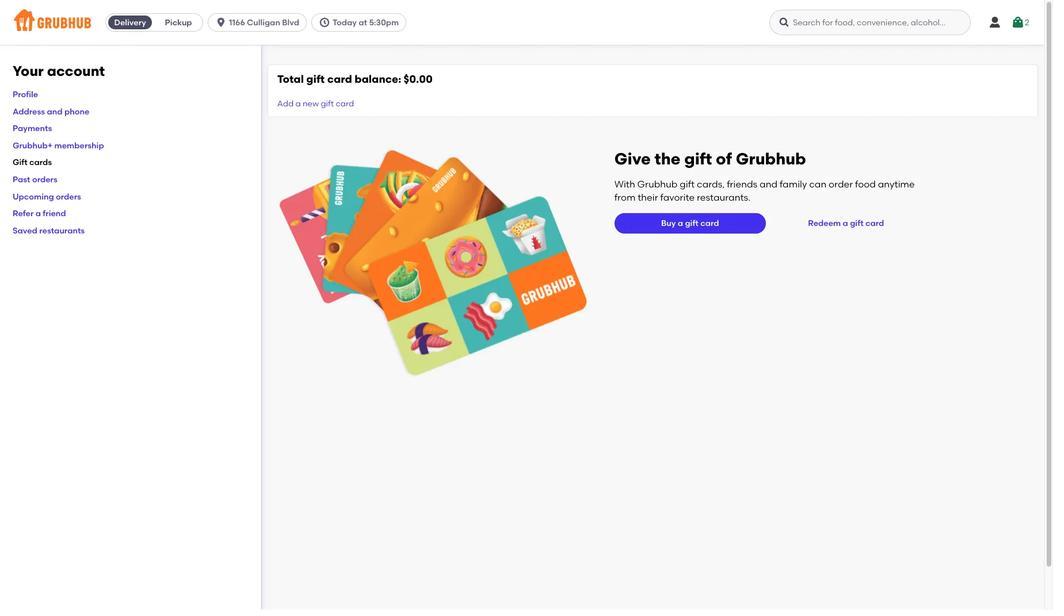 Task type: describe. For each thing, give the bounding box(es) containing it.
buy a gift card
[[661, 218, 719, 228]]

total gift card balance: $0.00
[[277, 73, 433, 85]]

balance:
[[355, 73, 401, 85]]

payments
[[13, 123, 52, 133]]

gift for redeem a gift card
[[850, 218, 864, 228]]

payments link
[[13, 123, 52, 133]]

card down restaurants.
[[701, 218, 719, 228]]

pickup
[[165, 18, 192, 27]]

address and phone link
[[13, 106, 89, 116]]

2
[[1025, 17, 1030, 27]]

card down total gift card balance: $0.00
[[336, 99, 354, 109]]

gift for buy a gift card
[[685, 218, 699, 228]]

from
[[615, 192, 636, 203]]

1166 culligan blvd
[[229, 18, 299, 27]]

friends
[[727, 179, 758, 190]]

grubhub+
[[13, 140, 52, 150]]

friend
[[43, 209, 66, 218]]

gift cards
[[13, 157, 52, 167]]

phone
[[64, 106, 89, 116]]

$0.00
[[404, 73, 433, 85]]

at
[[359, 18, 367, 27]]

past orders
[[13, 175, 57, 184]]

your
[[13, 63, 44, 79]]

gift
[[13, 157, 27, 167]]

restaurants.
[[697, 192, 751, 203]]

favorite
[[660, 192, 695, 203]]

new
[[303, 99, 319, 109]]

with
[[615, 179, 635, 190]]

a for buy
[[678, 218, 683, 228]]

their
[[638, 192, 658, 203]]

1166
[[229, 18, 245, 27]]

past
[[13, 175, 30, 184]]

with grubhub gift cards, friends and family can order food anytime from their favorite restaurants.
[[615, 179, 915, 203]]

refer a friend
[[13, 209, 66, 218]]

saved restaurants
[[13, 226, 85, 235]]

gift for give the gift of grubhub
[[684, 149, 712, 168]]

0 horizontal spatial svg image
[[779, 17, 790, 28]]

1 horizontal spatial svg image
[[988, 16, 1002, 29]]

family
[[780, 179, 807, 190]]

refer a friend link
[[13, 209, 66, 218]]

cards,
[[697, 179, 725, 190]]

a for redeem
[[843, 218, 848, 228]]

buy a gift card link
[[615, 213, 766, 234]]

pickup button
[[154, 13, 203, 32]]

gift card image
[[280, 149, 587, 378]]

add
[[277, 99, 294, 109]]

of
[[716, 149, 732, 168]]

a for refer
[[36, 209, 41, 218]]

1166 culligan blvd button
[[208, 13, 311, 32]]

card up add a new gift card
[[327, 73, 352, 85]]

address
[[13, 106, 45, 116]]

saved restaurants link
[[13, 226, 85, 235]]

profile link
[[13, 89, 38, 99]]

total
[[277, 73, 304, 85]]



Task type: locate. For each thing, give the bounding box(es) containing it.
orders
[[32, 175, 57, 184], [56, 192, 81, 201]]

1 horizontal spatial and
[[760, 179, 778, 190]]

a inside button
[[843, 218, 848, 228]]

0 vertical spatial and
[[47, 106, 62, 116]]

svg image inside today at 5:30pm button
[[319, 17, 330, 28]]

redeem
[[808, 218, 841, 228]]

1 vertical spatial grubhub
[[637, 179, 678, 190]]

svg image inside 1166 culligan blvd 'button'
[[215, 17, 227, 28]]

upcoming orders
[[13, 192, 81, 201]]

gift inside button
[[850, 218, 864, 228]]

blvd
[[282, 18, 299, 27]]

order
[[829, 179, 853, 190]]

grubhub inside with grubhub gift cards, friends and family can order food anytime from their favorite restaurants.
[[637, 179, 678, 190]]

gift right the new
[[321, 99, 334, 109]]

upcoming orders link
[[13, 192, 81, 201]]

svg image for 1166 culligan blvd
[[215, 17, 227, 28]]

2 horizontal spatial svg image
[[1011, 16, 1025, 29]]

membership
[[54, 140, 104, 150]]

2 button
[[1011, 12, 1030, 33]]

grubhub
[[736, 149, 806, 168], [637, 179, 678, 190]]

Search for food, convenience, alcohol... search field
[[769, 10, 971, 35]]

svg image for today at 5:30pm
[[319, 17, 330, 28]]

gift up favorite
[[680, 179, 695, 190]]

1 vertical spatial and
[[760, 179, 778, 190]]

card
[[327, 73, 352, 85], [336, 99, 354, 109], [701, 218, 719, 228], [866, 218, 884, 228]]

profile
[[13, 89, 38, 99]]

cards
[[29, 157, 52, 167]]

svg image for 2
[[1011, 16, 1025, 29]]

svg image
[[1011, 16, 1025, 29], [215, 17, 227, 28], [319, 17, 330, 28]]

delivery
[[114, 18, 146, 27]]

1 horizontal spatial grubhub
[[736, 149, 806, 168]]

account
[[47, 63, 105, 79]]

can
[[809, 179, 827, 190]]

gift cards link
[[13, 157, 52, 167]]

anytime
[[878, 179, 915, 190]]

past orders link
[[13, 175, 57, 184]]

a right refer
[[36, 209, 41, 218]]

saved
[[13, 226, 37, 235]]

gift inside with grubhub gift cards, friends and family can order food anytime from their favorite restaurants.
[[680, 179, 695, 190]]

upcoming
[[13, 192, 54, 201]]

0 vertical spatial orders
[[32, 175, 57, 184]]

and left family
[[760, 179, 778, 190]]

a
[[296, 99, 301, 109], [36, 209, 41, 218], [678, 218, 683, 228], [843, 218, 848, 228]]

delivery button
[[106, 13, 154, 32]]

grubhub up their
[[637, 179, 678, 190]]

0 horizontal spatial and
[[47, 106, 62, 116]]

card down food
[[866, 218, 884, 228]]

orders up friend at the top left of page
[[56, 192, 81, 201]]

5:30pm
[[369, 18, 399, 27]]

redeem a gift card
[[808, 218, 884, 228]]

give the gift of grubhub
[[615, 149, 806, 168]]

1 vertical spatial orders
[[56, 192, 81, 201]]

gift up add a new gift card
[[306, 73, 325, 85]]

food
[[855, 179, 876, 190]]

address and phone
[[13, 106, 89, 116]]

orders for past orders
[[32, 175, 57, 184]]

0 vertical spatial grubhub
[[736, 149, 806, 168]]

1 horizontal spatial svg image
[[319, 17, 330, 28]]

restaurants
[[39, 226, 85, 235]]

a right buy at the right of page
[[678, 218, 683, 228]]

a left the new
[[296, 99, 301, 109]]

a for add
[[296, 99, 301, 109]]

orders for upcoming orders
[[56, 192, 81, 201]]

today at 5:30pm button
[[311, 13, 411, 32]]

gift for with grubhub gift cards, friends and family can order food anytime from their favorite restaurants.
[[680, 179, 695, 190]]

gift right buy at the right of page
[[685, 218, 699, 228]]

0 horizontal spatial svg image
[[215, 17, 227, 28]]

and inside with grubhub gift cards, friends and family can order food anytime from their favorite restaurants.
[[760, 179, 778, 190]]

gift right redeem
[[850, 218, 864, 228]]

0 horizontal spatial grubhub
[[637, 179, 678, 190]]

buy
[[661, 218, 676, 228]]

svg image inside "2" button
[[1011, 16, 1025, 29]]

gift left "of"
[[684, 149, 712, 168]]

today
[[333, 18, 357, 27]]

grubhub+ membership
[[13, 140, 104, 150]]

culligan
[[247, 18, 280, 27]]

refer
[[13, 209, 34, 218]]

svg image
[[988, 16, 1002, 29], [779, 17, 790, 28]]

add a new gift card
[[277, 99, 354, 109]]

orders up the upcoming orders at the top left
[[32, 175, 57, 184]]

and
[[47, 106, 62, 116], [760, 179, 778, 190]]

grubhub up with grubhub gift cards, friends and family can order food anytime from their favorite restaurants.
[[736, 149, 806, 168]]

main navigation navigation
[[0, 0, 1045, 45]]

a right redeem
[[843, 218, 848, 228]]

grubhub+ membership link
[[13, 140, 104, 150]]

today at 5:30pm
[[333, 18, 399, 27]]

card inside button
[[866, 218, 884, 228]]

and left phone
[[47, 106, 62, 116]]

the
[[655, 149, 681, 168]]

redeem a gift card button
[[804, 213, 889, 234]]

gift
[[306, 73, 325, 85], [321, 99, 334, 109], [684, 149, 712, 168], [680, 179, 695, 190], [685, 218, 699, 228], [850, 218, 864, 228]]

your account
[[13, 63, 105, 79]]

give
[[615, 149, 651, 168]]



Task type: vqa. For each thing, say whether or not it's contained in the screenshot.
'orders' for Upcoming orders
yes



